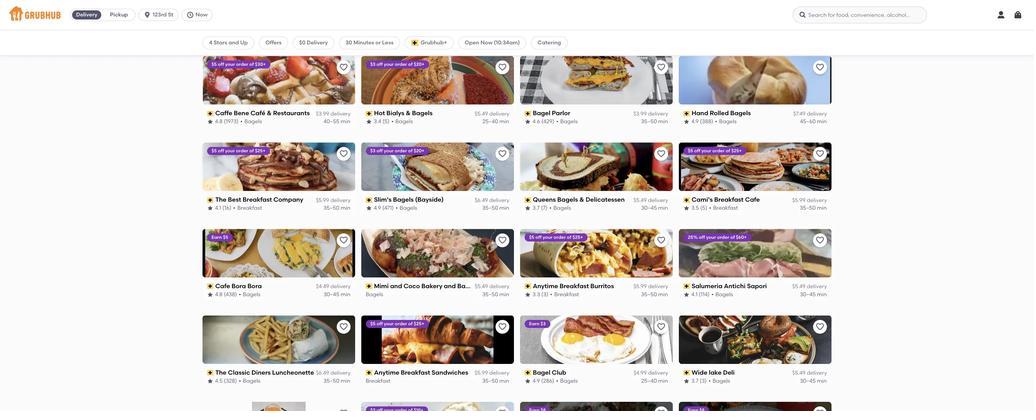 Task type: locate. For each thing, give the bounding box(es) containing it.
1 horizontal spatial earn
[[529, 322, 540, 327]]

$3.99 delivery
[[316, 111, 351, 117], [634, 111, 668, 117]]

1 horizontal spatial $3.99 delivery
[[634, 111, 668, 117]]

1 horizontal spatial and
[[390, 283, 402, 290]]

cafe down cami's breakfast cafe logo
[[745, 196, 760, 204]]

1 vertical spatial earn
[[529, 322, 540, 327]]

off down the stars on the top left of the page
[[218, 62, 224, 67]]

0 horizontal spatial (3)
[[542, 292, 549, 298]]

0 vertical spatial anytime
[[533, 283, 558, 290]]

min for hot bialys & bagels
[[500, 119, 509, 125]]

1 vertical spatial $3 off your order of $20+
[[371, 149, 425, 154]]

• right (16)
[[233, 205, 236, 212]]

4.5
[[374, 32, 382, 38], [215, 378, 223, 385]]

• for hot bialys & bagels
[[392, 119, 394, 125]]

123rd st button
[[139, 9, 181, 21]]

0 vertical spatial the
[[215, 196, 227, 204]]

delivery for the classic diners luncheonette
[[330, 371, 351, 377]]

& right 'café'
[[267, 110, 272, 117]]

bagels down 'café'
[[245, 119, 262, 125]]

1 horizontal spatial $4.49
[[634, 24, 647, 31]]

4.8 down caffe at the left top
[[215, 119, 223, 125]]

$3
[[371, 62, 376, 67], [371, 149, 376, 154], [541, 322, 546, 327]]

delivery for hand rolled bagels
[[807, 111, 827, 117]]

4.1 left (114) on the bottom right of the page
[[692, 292, 698, 298]]

subscription pass image
[[525, 24, 532, 30], [207, 111, 214, 116], [366, 198, 373, 203], [684, 198, 690, 203], [525, 284, 532, 290], [684, 371, 690, 376]]

4.9 (286)
[[533, 378, 555, 385]]

0 vertical spatial 4.5
[[374, 32, 382, 38]]

0 vertical spatial $4.99 delivery
[[316, 24, 351, 31]]

delivery
[[330, 24, 351, 31], [489, 24, 509, 31], [648, 24, 668, 31], [807, 24, 827, 31], [330, 111, 351, 117], [489, 111, 509, 117], [648, 111, 668, 117], [807, 111, 827, 117], [330, 197, 351, 204], [489, 197, 509, 204], [648, 197, 668, 204], [807, 197, 827, 204], [330, 284, 351, 291], [489, 284, 509, 291], [648, 284, 668, 291], [807, 284, 827, 291], [330, 371, 351, 377], [489, 371, 509, 377], [648, 371, 668, 377], [807, 371, 827, 377]]

0 horizontal spatial svg image
[[799, 11, 807, 19]]

123rd
[[153, 12, 167, 18]]

$3.99 for bagel parlor
[[634, 111, 647, 117]]

• right the 3.3 (3)
[[551, 292, 553, 298]]

1 the from the top
[[215, 196, 227, 204]]

delivery for wide lake deli
[[807, 371, 827, 377]]

0 horizontal spatial anytime
[[374, 370, 400, 377]]

$5.49 delivery
[[475, 24, 509, 31], [475, 111, 509, 117], [634, 197, 668, 204], [475, 284, 509, 291], [792, 284, 827, 291], [792, 371, 827, 377]]

anytime breakfast burritos logo image
[[520, 229, 673, 278]]

• down club
[[556, 378, 559, 385]]

$5 off your order of $25+
[[212, 149, 266, 154], [688, 149, 742, 154], [529, 235, 583, 241], [371, 322, 425, 327]]

2 horizontal spatial • breakfast
[[709, 205, 738, 212]]

the best breakfast company
[[215, 196, 304, 204]]

0 horizontal spatial (5)
[[383, 119, 390, 125]]

1 horizontal spatial 4.5
[[374, 32, 382, 38]]

0 vertical spatial cafe
[[745, 196, 760, 204]]

$4.49 for jerusalem bagels
[[634, 24, 647, 31]]

0 vertical spatial 4.8
[[215, 32, 223, 38]]

2 horizontal spatial svg image
[[1013, 10, 1023, 20]]

• bagels down 'café'
[[241, 119, 262, 125]]

$5 for anytime breakfast sandwiches
[[371, 322, 376, 327]]

25–40 min
[[483, 32, 509, 38], [483, 119, 509, 125], [642, 378, 668, 385]]

45–60
[[800, 119, 816, 125]]

2 $3.99 delivery from the left
[[634, 111, 668, 117]]

35–50 min for the best breakfast company
[[324, 205, 351, 212]]

(5) down cami's
[[701, 205, 707, 212]]

4.5 for bagel for you
[[374, 32, 382, 38]]

1 $3.99 from the left
[[316, 111, 329, 117]]

• bagels down cafe bora bora
[[239, 292, 261, 298]]

25–40
[[483, 32, 498, 38], [483, 119, 498, 125], [642, 378, 657, 385]]

min for caffe bene café & restaurants
[[341, 119, 351, 125]]

sandwiches
[[432, 370, 468, 377]]

3.7 for wide lake deli
[[692, 378, 699, 385]]

2 horizontal spatial $4.49 delivery
[[792, 24, 827, 31]]

bora
[[232, 283, 246, 290], [248, 283, 262, 290]]

0 horizontal spatial 4.1
[[215, 205, 221, 212]]

st
[[168, 12, 173, 18]]

subscription pass image
[[207, 24, 214, 30], [366, 24, 373, 30], [684, 24, 690, 30], [366, 111, 373, 116], [525, 111, 532, 116], [684, 111, 690, 116], [207, 198, 214, 203], [525, 198, 532, 203], [207, 284, 214, 290], [366, 284, 373, 290], [684, 284, 690, 290], [207, 371, 214, 376], [366, 371, 373, 376], [525, 371, 532, 376]]

• bagels down parlor
[[557, 119, 578, 125]]

star icon image left 4.1 (16)
[[207, 206, 213, 212]]

svg image
[[997, 10, 1006, 20], [799, 11, 807, 19]]

min for mimi and coco bakery and bagels
[[500, 292, 509, 298]]

0 vertical spatial $4.99
[[316, 24, 329, 31]]

• bagels
[[239, 32, 261, 38], [396, 32, 418, 38], [555, 32, 577, 38], [241, 119, 262, 125], [392, 119, 413, 125], [557, 119, 578, 125], [715, 119, 737, 125], [396, 205, 417, 212], [550, 205, 571, 212], [239, 292, 261, 298], [712, 292, 733, 298], [239, 378, 261, 385], [556, 378, 578, 385], [709, 378, 730, 385]]

1 vertical spatial 4.5
[[215, 378, 223, 385]]

sapori
[[747, 283, 767, 290]]

• bagels down hand rolled bagels on the right
[[715, 119, 737, 125]]

1 vertical spatial $3
[[371, 149, 376, 154]]

bagels down club
[[560, 378, 578, 385]]

0 horizontal spatial earn
[[212, 235, 222, 241]]

4.8 left (438)
[[215, 292, 223, 298]]

1 horizontal spatial $4.99 delivery
[[634, 371, 668, 377]]

•
[[239, 32, 241, 38], [396, 32, 398, 38], [555, 32, 557, 38], [241, 119, 243, 125], [392, 119, 394, 125], [557, 119, 559, 125], [715, 119, 718, 125], [233, 205, 236, 212], [396, 205, 398, 212], [550, 205, 552, 212], [709, 205, 712, 212], [239, 292, 241, 298], [551, 292, 553, 298], [712, 292, 714, 298], [239, 378, 241, 385], [556, 378, 559, 385], [709, 378, 711, 385]]

deli up the up
[[247, 23, 259, 30]]

0 horizontal spatial $3.99
[[316, 111, 329, 117]]

of
[[250, 62, 254, 67], [408, 62, 413, 67], [250, 149, 254, 154], [408, 149, 413, 154], [726, 149, 730, 154], [567, 235, 572, 241], [731, 235, 735, 241], [408, 322, 413, 327]]

$3 for hot bialys & bagels
[[371, 62, 376, 67]]

grubhub+
[[421, 40, 447, 46]]

bagel club logo image
[[520, 316, 673, 365]]

star icon image for woodside deli & bagel
[[207, 32, 213, 38]]

4.5 left (328)
[[215, 378, 223, 385]]

$5.99 for anytime breakfast burritos
[[633, 284, 647, 291]]

slim's bagels (bayside)
[[374, 196, 444, 204]]

0 horizontal spatial $4.49
[[316, 284, 329, 291]]

0 vertical spatial earn
[[212, 235, 222, 241]]

$5.99 delivery for the best breakfast company
[[316, 197, 351, 204]]

bagel up 4.6 (429)
[[533, 110, 551, 117]]

star icon image left '4.8 (438)'
[[207, 292, 213, 298]]

of for (bayside)
[[408, 149, 413, 154]]

now right st
[[196, 12, 208, 18]]

1 horizontal spatial deli
[[723, 370, 735, 377]]

off for salumeria antichi sapori
[[699, 235, 705, 241]]

$3 down the 3.3 (3)
[[541, 322, 546, 327]]

bagel up 4.9 (286)
[[533, 370, 551, 377]]

of for breakfast
[[250, 149, 254, 154]]

star icon image left 3.4
[[366, 119, 372, 125]]

cami's breakfast cafe
[[692, 196, 760, 204]]

wide lake deli logo image
[[679, 316, 832, 365]]

2 $3 off your order of $20+ from the top
[[371, 149, 425, 154]]

• down rolled
[[715, 119, 718, 125]]

(3)
[[542, 292, 549, 298], [700, 378, 707, 385]]

& right woodside
[[260, 23, 265, 30]]

earn down 3.3 on the bottom right of the page
[[529, 322, 540, 327]]

min
[[341, 32, 351, 38], [500, 32, 509, 38], [341, 119, 351, 125], [500, 119, 509, 125], [658, 119, 668, 125], [817, 119, 827, 125], [341, 205, 351, 212], [500, 205, 509, 212], [658, 205, 668, 212], [817, 205, 827, 212], [341, 292, 351, 298], [500, 292, 509, 298], [658, 292, 668, 298], [817, 292, 827, 298], [341, 378, 351, 385], [500, 378, 509, 385], [658, 378, 668, 385], [817, 378, 827, 385]]

save this restaurant image
[[657, 63, 666, 72], [816, 63, 825, 72], [339, 150, 348, 159], [339, 236, 348, 246], [657, 323, 666, 332], [339, 410, 348, 412], [498, 410, 507, 412], [657, 410, 666, 412], [816, 410, 825, 412]]

1 horizontal spatial $3.99
[[634, 111, 647, 117]]

star icon image left 3.5
[[684, 206, 690, 212]]

subscription pass image for bagel for you
[[366, 24, 373, 30]]

off down 4.8 (1973) on the top left
[[218, 149, 224, 154]]

0 vertical spatial $20+
[[414, 62, 425, 67]]

• for woodside deli & bagel
[[239, 32, 241, 38]]

1 horizontal spatial bora
[[248, 283, 262, 290]]

off down or
[[377, 62, 383, 67]]

the up 4.1 (16)
[[215, 196, 227, 204]]

delivery
[[76, 12, 97, 18], [307, 40, 328, 46]]

3 4.8 from the top
[[215, 292, 223, 298]]

• right (114) on the bottom right of the page
[[712, 292, 714, 298]]

subscription pass image for anytime breakfast sandwiches
[[366, 371, 373, 376]]

30–45 min
[[641, 205, 668, 212], [324, 292, 351, 298], [800, 292, 827, 298], [800, 378, 827, 385]]

of for sandwiches
[[408, 322, 413, 327]]

• breakfast for the
[[233, 205, 262, 212]]

of for café
[[250, 62, 254, 67]]

subscription pass image for salumeria antichi sapori
[[684, 284, 690, 290]]

$5.99 delivery for cami's breakfast cafe
[[792, 197, 827, 204]]

(5) right 3.4
[[383, 119, 390, 125]]

3.7 left "(7)"
[[533, 205, 540, 212]]

star icon image for bagel parlor
[[525, 119, 531, 125]]

• down parlor
[[557, 119, 559, 125]]

hand
[[692, 110, 709, 117]]

0 horizontal spatial $6.49
[[316, 371, 329, 377]]

• right "(7)"
[[550, 205, 552, 212]]

$5.99 for the best breakfast company
[[316, 197, 329, 204]]

25–40 for you
[[483, 32, 498, 38]]

svg image inside 123rd st button
[[144, 11, 151, 19]]

bagels down woodside deli & bagel
[[243, 32, 261, 38]]

salumeria
[[692, 283, 723, 290]]

earn down 4.1 (16)
[[212, 235, 222, 241]]

off for anytime breakfast burritos
[[536, 235, 542, 241]]

• breakfast down cami's breakfast cafe
[[709, 205, 738, 212]]

bagels right queens at top
[[558, 196, 578, 204]]

1 vertical spatial (5)
[[701, 205, 707, 212]]

(902)
[[224, 32, 237, 38]]

$5.99 for cami's breakfast cafe
[[792, 197, 806, 204]]

& left delicatessen
[[580, 196, 584, 204]]

bagels down parlor
[[561, 119, 578, 125]]

1 vertical spatial delivery
[[307, 40, 328, 46]]

breakfast
[[243, 196, 272, 204], [715, 196, 744, 204], [237, 205, 262, 212], [713, 205, 738, 212], [560, 283, 589, 290], [555, 292, 579, 298], [401, 370, 430, 377], [366, 378, 391, 385]]

queens bagels & delicatessen logo image
[[520, 143, 673, 192]]

0 horizontal spatial 3.7
[[533, 205, 540, 212]]

your for slim's bagels (bayside)
[[384, 149, 394, 154]]

1 horizontal spatial (5)
[[701, 205, 707, 212]]

2 $20+ from the top
[[414, 149, 425, 154]]

2 vertical spatial 4.8
[[215, 292, 223, 298]]

star icon image for hot bialys & bagels
[[366, 119, 372, 125]]

the
[[215, 196, 227, 204], [215, 370, 227, 377]]

(114)
[[699, 292, 710, 298]]

star icon image left 4.9 (157)
[[525, 32, 531, 38]]

deli
[[247, 23, 259, 30], [723, 370, 735, 377]]

• bagels down lake
[[709, 378, 730, 385]]

1 vertical spatial 25–40 min
[[483, 119, 509, 125]]

1 horizontal spatial 3.7
[[692, 378, 699, 385]]

0 vertical spatial delivery
[[76, 12, 97, 18]]

4.8 (438)
[[215, 292, 237, 298]]

0 horizontal spatial $4.49 delivery
[[316, 284, 351, 291]]

0 vertical spatial $3
[[371, 62, 376, 67]]

25%
[[688, 235, 698, 241]]

$3 down 3.4
[[371, 149, 376, 154]]

1 horizontal spatial anytime
[[533, 283, 558, 290]]

35–50
[[324, 32, 340, 38], [641, 119, 657, 125], [324, 205, 340, 212], [483, 205, 498, 212], [800, 205, 816, 212], [483, 292, 498, 298], [641, 292, 657, 298], [324, 378, 340, 385], [483, 378, 498, 385]]

0 horizontal spatial deli
[[247, 23, 259, 30]]

1 vertical spatial 4.8
[[215, 119, 223, 125]]

(388)
[[700, 119, 713, 125]]

1 vertical spatial 3.7
[[692, 378, 699, 385]]

0 horizontal spatial $4.99
[[316, 24, 329, 31]]

of for cafe
[[726, 149, 730, 154]]

(3) down wide
[[700, 378, 707, 385]]

1 horizontal spatial $6.49
[[475, 197, 488, 204]]

pickup
[[110, 12, 128, 18]]

catering
[[538, 40, 561, 46]]

star icon image up 4
[[207, 32, 213, 38]]

2 $3.99 from the left
[[634, 111, 647, 117]]

1 horizontal spatial $4.49 delivery
[[634, 24, 668, 31]]

4.5 (791)
[[374, 32, 394, 38]]

(471)
[[383, 205, 394, 212]]

star icon image left 4.1 (114)
[[684, 292, 690, 298]]

1 horizontal spatial $6.49 delivery
[[475, 197, 509, 204]]

off down mimi
[[377, 322, 383, 327]]

0 vertical spatial 25–40
[[483, 32, 498, 38]]

0 horizontal spatial $4.99 delivery
[[316, 24, 351, 31]]

order
[[236, 62, 248, 67], [395, 62, 407, 67], [236, 149, 248, 154], [395, 149, 407, 154], [713, 149, 725, 154], [554, 235, 566, 241], [717, 235, 730, 241], [395, 322, 407, 327]]

bagels down slim's bagels (bayside)
[[400, 205, 417, 212]]

• for the classic diners luncheonette
[[239, 378, 241, 385]]

$5 off your order of $30+
[[212, 62, 266, 67]]

min for wide lake deli
[[817, 378, 827, 385]]

off for caffe bene café & restaurants
[[218, 62, 224, 67]]

$4.49 delivery for bagel daddy
[[792, 24, 827, 31]]

bene
[[234, 110, 249, 117]]

1 $20+ from the top
[[414, 62, 425, 67]]

0 vertical spatial 4.1
[[215, 205, 221, 212]]

subscription pass image for queens bagels & delicatessen
[[525, 198, 532, 203]]

4.9 left (286)
[[533, 378, 540, 385]]

& right bialys
[[406, 110, 411, 117]]

$25+
[[255, 149, 266, 154], [732, 149, 742, 154], [573, 235, 583, 241], [414, 322, 425, 327]]

now inside button
[[196, 12, 208, 18]]

now right open
[[481, 40, 493, 46]]

0 vertical spatial (3)
[[542, 292, 549, 298]]

1 vertical spatial $4.99
[[634, 371, 647, 377]]

25–40 min for &
[[483, 119, 509, 125]]

• for cafe bora bora
[[239, 292, 241, 298]]

• down classic
[[239, 378, 241, 385]]

bagel up offers
[[267, 23, 284, 30]]

star icon image left 4.9 (388)
[[684, 119, 690, 125]]

0 vertical spatial now
[[196, 12, 208, 18]]

cami's
[[692, 196, 713, 204]]

less
[[382, 40, 394, 46]]

jerusalem bagels
[[533, 23, 587, 30]]

earn $5
[[212, 235, 228, 241]]

1 $3 off your order of $20+ from the top
[[371, 62, 425, 67]]

0 horizontal spatial $3.99 delivery
[[316, 111, 351, 117]]

bagels down hot bialys & bagels
[[396, 119, 413, 125]]

30–45
[[641, 205, 657, 212], [324, 292, 340, 298], [800, 292, 816, 298], [800, 378, 816, 385]]

$5 off your order of $25+ for the best breakfast company
[[212, 149, 266, 154]]

1 horizontal spatial • breakfast
[[551, 292, 579, 298]]

star icon image for caffe bene café & restaurants
[[207, 119, 213, 125]]

• bagels down hot bialys & bagels
[[392, 119, 413, 125]]

bakery
[[422, 283, 443, 290]]

cafe up '4.8 (438)'
[[215, 283, 230, 290]]

1 horizontal spatial svg image
[[997, 10, 1006, 20]]

$3 off your order of $20+ down 3.4 (5)
[[371, 149, 425, 154]]

4.1 left (16)
[[215, 205, 221, 212]]

now button
[[181, 9, 216, 21]]

1 vertical spatial (3)
[[700, 378, 707, 385]]

subscription pass image for caffe bene café & restaurants
[[207, 111, 214, 116]]

star icon image
[[207, 32, 213, 38], [366, 32, 372, 38], [525, 32, 531, 38], [207, 119, 213, 125], [366, 119, 372, 125], [525, 119, 531, 125], [684, 119, 690, 125], [207, 206, 213, 212], [366, 206, 372, 212], [525, 206, 531, 212], [684, 206, 690, 212], [207, 292, 213, 298], [525, 292, 531, 298], [684, 292, 690, 298], [207, 379, 213, 385], [525, 379, 531, 385], [684, 379, 690, 385]]

• bagels down slim's bagels (bayside)
[[396, 205, 417, 212]]

bagel
[[267, 23, 284, 30], [374, 23, 392, 30], [692, 23, 709, 30], [533, 110, 551, 117], [533, 370, 551, 377]]

$3.99 for caffe bene café & restaurants
[[316, 111, 329, 117]]

and right bakery in the left bottom of the page
[[444, 283, 456, 290]]

hand rolled bagels logo image
[[679, 56, 832, 105]]

$5.49 for mimi and coco bakery and bagels
[[475, 284, 488, 291]]

• bagels for woodside deli & bagel
[[239, 32, 261, 38]]

delivery for slim's bagels (bayside)
[[489, 197, 509, 204]]

• bagels down you
[[396, 32, 418, 38]]

slim's
[[374, 196, 392, 204]]

Search for food, convenience, alcohol... search field
[[793, 7, 927, 23]]

$5.49 delivery for salumeria antichi sapori
[[792, 284, 827, 291]]

delivery for queens bagels & delicatessen
[[648, 197, 668, 204]]

4.9
[[533, 32, 540, 38], [692, 119, 699, 125], [374, 205, 381, 212], [533, 378, 540, 385]]

1 vertical spatial 4.1
[[692, 292, 698, 298]]

your for cami's breakfast cafe
[[702, 149, 712, 154]]

1 vertical spatial $6.49 delivery
[[316, 371, 351, 377]]

1 horizontal spatial now
[[481, 40, 493, 46]]

svg image
[[1013, 10, 1023, 20], [144, 11, 151, 19], [186, 11, 194, 19]]

bagel parlor logo image
[[520, 56, 673, 105]]

deli right lake
[[723, 370, 735, 377]]

3.5 (5)
[[692, 205, 707, 212]]

1 vertical spatial $6.49
[[316, 371, 329, 377]]

star icon image for cafe bora bora
[[207, 292, 213, 298]]

35–50 min for bagel parlor
[[641, 119, 668, 125]]

$3 off your order of $20+ down 'less' at top left
[[371, 62, 425, 67]]

• right 3.5 (5)
[[709, 205, 712, 212]]

save this restaurant button
[[337, 61, 351, 75], [496, 61, 509, 75], [654, 61, 668, 75], [813, 61, 827, 75], [337, 147, 351, 161], [496, 147, 509, 161], [654, 147, 668, 161], [813, 147, 827, 161], [337, 234, 351, 248], [496, 234, 509, 248], [654, 234, 668, 248], [813, 234, 827, 248], [337, 321, 351, 335], [496, 321, 509, 335], [654, 321, 668, 335], [813, 321, 827, 335], [337, 407, 351, 412], [496, 407, 509, 412], [654, 407, 668, 412], [813, 407, 827, 412]]

1 4.8 from the top
[[215, 32, 223, 38]]

0 horizontal spatial $6.49 delivery
[[316, 371, 351, 377]]

• bagels for slim's bagels (bayside)
[[396, 205, 417, 212]]

1 horizontal spatial svg image
[[186, 11, 194, 19]]

2 the from the top
[[215, 370, 227, 377]]

0 horizontal spatial delivery
[[76, 12, 97, 18]]

4.5 (328)
[[215, 378, 237, 385]]

1 vertical spatial $20+
[[414, 149, 425, 154]]

2 vertical spatial 25–40 min
[[642, 378, 668, 385]]

star icon image for anytime breakfast burritos
[[525, 292, 531, 298]]

$5 off your order of $25+ for cami's breakfast cafe
[[688, 149, 742, 154]]

1 $3.99 delivery from the left
[[316, 111, 351, 117]]

• breakfast down anytime breakfast burritos
[[551, 292, 579, 298]]

(429)
[[542, 119, 555, 125]]

bagel with a schmear logo image
[[361, 403, 514, 412]]

anytime for anytime breakfast sandwiches
[[374, 370, 400, 377]]

0 horizontal spatial now
[[196, 12, 208, 18]]

$5.49 for queens bagels & delicatessen
[[634, 197, 647, 204]]

order for sandwiches
[[395, 322, 407, 327]]

35–50 min for the classic diners luncheonette
[[324, 378, 351, 385]]

min for anytime breakfast burritos
[[658, 292, 668, 298]]

• bagels down salumeria antichi sapori
[[712, 292, 733, 298]]

& for woodside
[[260, 23, 265, 30]]

$3 down 30 minutes or less
[[371, 62, 376, 67]]

cafe
[[745, 196, 760, 204], [215, 283, 230, 290]]

• down bene
[[241, 119, 243, 125]]

and right mimi
[[390, 283, 402, 290]]

0 vertical spatial deli
[[247, 23, 259, 30]]

$6.49
[[475, 197, 488, 204], [316, 371, 329, 377]]

slim's bagels (bayside) logo image
[[361, 143, 514, 192]]

min for salumeria antichi sapori
[[817, 292, 827, 298]]

2 horizontal spatial $4.49
[[792, 24, 806, 31]]

• down cafe bora bora
[[239, 292, 241, 298]]

$4.49 delivery for jerusalem bagels
[[634, 24, 668, 31]]

star icon image left 3.7 (7)
[[525, 206, 531, 212]]

• bagels right "(7)"
[[550, 205, 571, 212]]

• right (471)
[[396, 205, 398, 212]]

$5.49 for hot bialys & bagels
[[475, 111, 488, 117]]

0 vertical spatial 25–40 min
[[483, 32, 509, 38]]

$4.49 for cafe bora bora
[[316, 284, 329, 291]]

1 vertical spatial anytime
[[374, 370, 400, 377]]

delivery for cami's breakfast cafe
[[807, 197, 827, 204]]

0 horizontal spatial svg image
[[144, 11, 151, 19]]

bagels right jerusalem
[[566, 23, 587, 30]]

woodside deli & bagel
[[215, 23, 284, 30]]

1 horizontal spatial $4.99
[[634, 371, 647, 377]]

$4.99 delivery for bagel club
[[634, 371, 668, 377]]

off down 3.4 (5)
[[377, 149, 383, 154]]

4.5 up or
[[374, 32, 382, 38]]

save this restaurant image
[[339, 63, 348, 72], [498, 63, 507, 72], [498, 150, 507, 159], [657, 150, 666, 159], [816, 150, 825, 159], [498, 236, 507, 246], [657, 236, 666, 246], [816, 236, 825, 246], [339, 323, 348, 332], [498, 323, 507, 332], [816, 323, 825, 332]]

1 horizontal spatial (3)
[[700, 378, 707, 385]]

0 horizontal spatial bora
[[232, 283, 246, 290]]

(286)
[[541, 378, 555, 385]]

• up the up
[[239, 32, 241, 38]]

• breakfast
[[233, 205, 262, 212], [709, 205, 738, 212], [551, 292, 579, 298]]

(3) right 3.3 on the bottom right of the page
[[542, 292, 549, 298]]

4.1
[[215, 205, 221, 212], [692, 292, 698, 298]]

1 horizontal spatial delivery
[[307, 40, 328, 46]]

1 vertical spatial 25–40
[[483, 119, 498, 125]]

$4.49 delivery
[[634, 24, 668, 31], [792, 24, 827, 31], [316, 284, 351, 291]]

0 vertical spatial 3.7
[[533, 205, 540, 212]]

• down bialys
[[392, 119, 394, 125]]

• bagels down club
[[556, 378, 578, 385]]

0 horizontal spatial • breakfast
[[233, 205, 262, 212]]

the classic diners luncheonette logo image
[[203, 316, 355, 365]]

1 vertical spatial the
[[215, 370, 227, 377]]

0 horizontal spatial 4.5
[[215, 378, 223, 385]]

• down wide lake deli
[[709, 378, 711, 385]]

• breakfast down the best breakfast company on the top left
[[233, 205, 262, 212]]

30–45 for cafe bora bora
[[324, 292, 340, 298]]

30–45 min for cafe bora bora
[[324, 292, 351, 298]]

4.1 for salumeria antichi sapori
[[692, 292, 698, 298]]

bagels right rolled
[[731, 110, 751, 117]]

delivery for bagel club
[[648, 371, 668, 377]]

0 horizontal spatial and
[[229, 40, 239, 46]]

svg image inside now button
[[186, 11, 194, 19]]

0 vertical spatial $6.49 delivery
[[475, 197, 509, 204]]

0 vertical spatial (5)
[[383, 119, 390, 125]]

0 horizontal spatial cafe
[[215, 283, 230, 290]]

subscription pass image for bagel daddy
[[684, 24, 690, 30]]

1 bora from the left
[[232, 283, 246, 290]]

queens
[[533, 196, 556, 204]]

and down the (902)
[[229, 40, 239, 46]]

$20+ for (bayside)
[[414, 149, 425, 154]]

café
[[251, 110, 266, 117]]

antichi
[[724, 283, 746, 290]]

0 vertical spatial $3 off your order of $20+
[[371, 62, 425, 67]]

grubhub plus flag logo image
[[411, 40, 419, 46]]

off for anytime breakfast sandwiches
[[377, 322, 383, 327]]

1 horizontal spatial 4.1
[[692, 292, 698, 298]]

delivery left the pickup on the left top of the page
[[76, 12, 97, 18]]

2 4.8 from the top
[[215, 119, 223, 125]]

bagels down hand rolled bagels on the right
[[719, 119, 737, 125]]

0 vertical spatial $6.49
[[475, 197, 488, 204]]

min for queens bagels & delicatessen
[[658, 205, 668, 212]]

subscription pass image for woodside deli & bagel
[[207, 24, 214, 30]]

subscription pass image for anytime breakfast burritos
[[525, 284, 532, 290]]

delivery for the best breakfast company
[[330, 197, 351, 204]]



Task type: describe. For each thing, give the bounding box(es) containing it.
4
[[209, 40, 212, 46]]

30–45 for salumeria antichi sapori
[[800, 292, 816, 298]]

bagel for bagel for you
[[374, 23, 392, 30]]

up
[[240, 40, 248, 46]]

1 vertical spatial now
[[481, 40, 493, 46]]

star icon image for the classic diners luncheonette
[[207, 379, 213, 385]]

delivery for caffe bene café & restaurants
[[330, 111, 351, 117]]

$3.99 delivery for caffe bene café & restaurants
[[316, 111, 351, 117]]

(10:34am)
[[494, 40, 520, 46]]

cafe bora bora logo image
[[203, 229, 355, 278]]

25% off your order of $60+
[[688, 235, 747, 241]]

• bagels for bagel for you
[[396, 32, 418, 38]]

4.1 (16)
[[215, 205, 232, 212]]

3.7 (7)
[[533, 205, 548, 212]]

4.9 left (157)
[[533, 32, 540, 38]]

salumeria antichi sapori logo image
[[679, 229, 832, 278]]

salumeria antichi sapori
[[692, 283, 767, 290]]

4.1 for the best breakfast company
[[215, 205, 221, 212]]

order for cafe
[[713, 149, 725, 154]]

your for anytime breakfast burritos
[[543, 235, 553, 241]]

svg image for 123rd st
[[144, 11, 151, 19]]

your for salumeria antichi sapori
[[706, 235, 716, 241]]

for
[[393, 23, 403, 30]]

delivery for salumeria antichi sapori
[[807, 284, 827, 291]]

(5) for cami's
[[701, 205, 707, 212]]

$5 for the best breakfast company
[[212, 149, 217, 154]]

4.9 (471)
[[374, 205, 394, 212]]

40–55
[[324, 119, 340, 125]]

delivery for jerusalem bagels
[[648, 24, 668, 31]]

lake
[[709, 370, 722, 377]]

$5 for anytime breakfast burritos
[[529, 235, 535, 241]]

• for hand rolled bagels
[[715, 119, 718, 125]]

(791)
[[383, 32, 394, 38]]

• bagels for the classic diners luncheonette
[[239, 378, 261, 385]]

123rd st
[[153, 12, 173, 18]]

40–55 min
[[324, 119, 351, 125]]

cami's breakfast cafe logo image
[[679, 143, 832, 192]]

minutes
[[354, 40, 374, 46]]

(3) for anytime
[[542, 292, 549, 298]]

min for cami's breakfast cafe
[[817, 205, 827, 212]]

or
[[375, 40, 381, 46]]

$6.49 for the classic diners luncheonette
[[316, 371, 329, 377]]

(16)
[[223, 205, 232, 212]]

$5 for caffe bene café & restaurants
[[212, 62, 217, 67]]

35–50 min for cami's breakfast cafe
[[800, 205, 827, 212]]

delivery for bagel daddy
[[807, 24, 827, 31]]

mimi and coco bakery and bagels logo image
[[361, 229, 514, 278]]

3.3
[[533, 292, 540, 298]]

open now (10:34am)
[[465, 40, 520, 46]]

subscription pass image for cafe bora bora
[[207, 284, 214, 290]]

subscription pass image for cami's breakfast cafe
[[684, 198, 690, 203]]

anytime breakfast sandwiches
[[374, 370, 468, 377]]

order for (bayside)
[[395, 149, 407, 154]]

1 vertical spatial deli
[[723, 370, 735, 377]]

hot bialys & bagels
[[374, 110, 433, 117]]

4.6
[[533, 119, 540, 125]]

$5.49 for bagel for you
[[475, 24, 488, 31]]

bagels right bialys
[[412, 110, 433, 117]]

(3) for wide
[[700, 378, 707, 385]]

classic
[[228, 370, 250, 377]]

diners
[[252, 370, 271, 377]]

your for anytime breakfast sandwiches
[[384, 322, 394, 327]]

2 vertical spatial 25–40
[[642, 378, 657, 385]]

offers
[[265, 40, 282, 46]]

best
[[228, 196, 241, 204]]

delivery for anytime breakfast sandwiches
[[489, 371, 509, 377]]

hot
[[374, 110, 385, 117]]

• for bagel parlor
[[557, 119, 559, 125]]

& for queens
[[580, 196, 584, 204]]

queens bagels & delicatessen
[[533, 196, 625, 204]]

30 minutes or less
[[346, 40, 394, 46]]

stars
[[214, 40, 227, 46]]

subscription pass image for the classic diners luncheonette
[[207, 371, 214, 376]]

1 horizontal spatial cafe
[[745, 196, 760, 204]]

bagel parlor
[[533, 110, 570, 117]]

2 bora from the left
[[248, 283, 262, 290]]

3.4
[[374, 119, 381, 125]]

delicatessen
[[586, 196, 625, 204]]

delivery for bagel for you
[[489, 24, 509, 31]]

$7.49
[[793, 111, 806, 117]]

bagels up (471)
[[393, 196, 414, 204]]

bagels right bakery in the left bottom of the page
[[458, 283, 478, 290]]

bagels down jerusalem bagels
[[559, 32, 577, 38]]

4.8 for caffe bene café & restaurants
[[215, 119, 223, 125]]

burritos
[[591, 283, 614, 290]]

star icon image for cami's breakfast cafe
[[684, 206, 690, 212]]

of for &
[[408, 62, 413, 67]]

(5) for hot
[[383, 119, 390, 125]]

4.1 (114)
[[692, 292, 710, 298]]

anytime breakfast sandwiches logo image
[[361, 316, 514, 365]]

bagels down you
[[400, 32, 418, 38]]

2 vertical spatial $3
[[541, 322, 546, 327]]

bagel club
[[533, 370, 567, 377]]

35–50 min for woodside deli & bagel
[[324, 32, 351, 38]]

• bagels for queens bagels & delicatessen
[[550, 205, 571, 212]]

3.5
[[692, 205, 699, 212]]

4.9 for hand rolled bagels
[[692, 119, 699, 125]]

sunrise deli & market logo image
[[252, 403, 306, 412]]

$60+
[[736, 235, 747, 241]]

4 stars and up
[[209, 40, 248, 46]]

4.9 for bagel club
[[533, 378, 540, 385]]

$6.49 for slim's bagels (bayside)
[[475, 197, 488, 204]]

wide
[[692, 370, 708, 377]]

30–45 for wide lake deli
[[800, 378, 816, 385]]

delivery inside button
[[76, 12, 97, 18]]

hot bialys & bagels logo image
[[361, 56, 514, 105]]

hand rolled bagels
[[692, 110, 751, 117]]

open
[[465, 40, 479, 46]]

mimi
[[374, 283, 389, 290]]

caffe bene café & restaurants
[[215, 110, 310, 117]]

30–45 min for wide lake deli
[[800, 378, 827, 385]]

rolled
[[710, 110, 729, 117]]

$5.49 delivery for wide lake deli
[[792, 371, 827, 377]]

you
[[404, 23, 415, 30]]

bagels down mimi
[[366, 292, 383, 298]]

35–50 for the best breakfast company
[[324, 205, 340, 212]]

4.8 for woodside deli & bagel
[[215, 32, 223, 38]]

min for bagel for you
[[500, 32, 509, 38]]

(7)
[[541, 205, 548, 212]]

bagel daddy
[[692, 23, 731, 30]]

jerusalem
[[533, 23, 565, 30]]

bagels down salumeria antichi sapori
[[716, 292, 733, 298]]

$5.49 for salumeria antichi sapori
[[792, 284, 806, 291]]

star icon image for slim's bagels (bayside)
[[366, 206, 372, 212]]

the classic diners luncheonette
[[215, 370, 314, 377]]

order for café
[[236, 62, 248, 67]]

main navigation navigation
[[0, 0, 1034, 30]]

bagels right "(7)"
[[554, 205, 571, 212]]

$4.49 for bagel daddy
[[792, 24, 806, 31]]

30–45 min for salumeria antichi sapori
[[800, 292, 827, 298]]

wide lake deli
[[692, 370, 735, 377]]

• breakfast for cami's
[[709, 205, 738, 212]]

bagel for bagel club
[[533, 370, 551, 377]]

star icon image for salumeria antichi sapori
[[684, 292, 690, 298]]

2 horizontal spatial and
[[444, 283, 456, 290]]

35–50 for slim's bagels (bayside)
[[483, 205, 498, 212]]

min for slim's bagels (bayside)
[[500, 205, 509, 212]]

45–60 min
[[800, 119, 827, 125]]

caffe bene café & restaurants  logo image
[[203, 56, 355, 105]]

$25+ for breakfast
[[255, 149, 266, 154]]

$6.49 delivery for the classic diners luncheonette
[[316, 371, 351, 377]]

cafe bora bora
[[215, 283, 262, 290]]

4.9 (388)
[[692, 119, 713, 125]]

of for burritos
[[567, 235, 572, 241]]

• bagels down jerusalem bagels
[[555, 32, 577, 38]]

$0 delivery
[[299, 40, 328, 46]]

4.8 (902)
[[215, 32, 237, 38]]

(157)
[[541, 32, 553, 38]]

bagels down lake
[[713, 378, 730, 385]]

35–50 min for anytime breakfast sandwiches
[[483, 378, 509, 385]]

1 vertical spatial cafe
[[215, 283, 230, 290]]

anytime breakfast burritos
[[533, 283, 614, 290]]

$0
[[299, 40, 305, 46]]

4.5 for the classic diners luncheonette
[[215, 378, 223, 385]]

parlor
[[552, 110, 570, 117]]

off for cami's breakfast cafe
[[694, 149, 701, 154]]

coco
[[404, 283, 420, 290]]

$5.99 delivery for anytime breakfast burritos
[[633, 284, 668, 291]]

4.8 (1973)
[[215, 119, 239, 125]]

(328)
[[224, 378, 237, 385]]

delivery button
[[71, 9, 103, 21]]

• bagels for salumeria antichi sapori
[[712, 292, 733, 298]]

mimi and coco bakery and bagels
[[374, 283, 478, 290]]

luncheonette
[[272, 370, 314, 377]]

the best breakfast company logo image
[[203, 143, 355, 192]]

delivery for bagel parlor
[[648, 111, 668, 117]]

35–50 for the classic diners luncheonette
[[324, 378, 340, 385]]

$30+
[[255, 62, 266, 67]]

subscription pass image for bagel parlor
[[525, 111, 532, 116]]

$5 for cami's breakfast cafe
[[688, 149, 693, 154]]

pickup button
[[103, 9, 135, 21]]

(1973)
[[224, 119, 239, 125]]

bagels down 'diners'
[[243, 378, 261, 385]]

4.6 (429)
[[533, 119, 555, 125]]

woodside
[[215, 23, 246, 30]]

earn for bagel
[[529, 322, 540, 327]]

delivery for woodside deli & bagel
[[330, 24, 351, 31]]

$5 off your order of $25+ for anytime breakfast burritos
[[529, 235, 583, 241]]

3.4 (5)
[[374, 119, 390, 125]]

earn $3
[[529, 322, 546, 327]]

star icon image for hand rolled bagels
[[684, 119, 690, 125]]

• for caffe bene café & restaurants
[[241, 119, 243, 125]]

bagels down cafe bora bora
[[243, 292, 261, 298]]

• right (157)
[[555, 32, 557, 38]]

company
[[274, 196, 304, 204]]

• for the best breakfast company
[[233, 205, 236, 212]]

35–50 min for slim's bagels (bayside)
[[483, 205, 509, 212]]

$5.99 for anytime breakfast sandwiches
[[475, 371, 488, 377]]

order for breakfast
[[236, 149, 248, 154]]

bialys
[[387, 110, 405, 117]]

delivery for hot bialys & bagels
[[489, 111, 509, 117]]

35–50 for anytime breakfast sandwiches
[[483, 378, 498, 385]]



Task type: vqa. For each thing, say whether or not it's contained in the screenshot.


